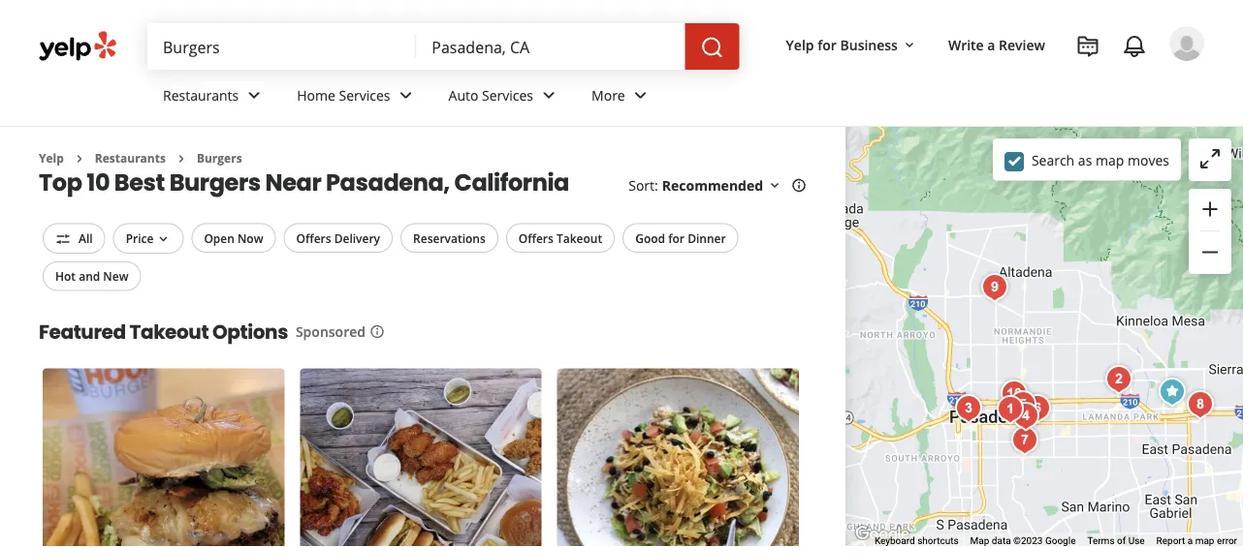 Task type: describe. For each thing, give the bounding box(es) containing it.
price
[[126, 230, 154, 246]]

the stand - american classics redefined image
[[991, 391, 1030, 430]]

filters group
[[39, 223, 742, 291]]

business categories element
[[147, 70, 1204, 126]]

offers for offers takeout
[[519, 230, 554, 246]]

restaurants inside business categories element
[[163, 86, 239, 104]]

offers takeout button
[[506, 223, 615, 253]]

burgers for life image
[[995, 375, 1034, 414]]

offers for offers delivery
[[296, 230, 331, 246]]

delivery
[[334, 230, 380, 246]]

use
[[1128, 536, 1145, 547]]

moves
[[1128, 151, 1169, 169]]

©2023
[[1013, 536, 1043, 547]]

all button
[[43, 223, 105, 254]]

none field near
[[432, 36, 670, 57]]

report
[[1156, 536, 1185, 547]]

google image
[[851, 523, 915, 548]]

16 chevron down v2 image for price
[[156, 232, 171, 247]]

map for error
[[1195, 536, 1215, 547]]

10
[[87, 166, 110, 199]]

as
[[1078, 151, 1092, 169]]

takeout for featured
[[129, 318, 209, 346]]

options
[[212, 318, 288, 346]]

home services link
[[281, 70, 433, 126]]

good
[[635, 230, 665, 246]]

the counter pasadena image
[[1007, 398, 1045, 436]]

write
[[948, 35, 984, 54]]

open now
[[204, 230, 263, 246]]

and
[[79, 268, 100, 284]]

zoom out image
[[1199, 241, 1222, 264]]

24 chevron down v2 image for auto services
[[537, 84, 561, 107]]

1 vertical spatial restaurants
[[95, 150, 166, 166]]

auto services
[[449, 86, 533, 104]]

terms of use
[[1087, 536, 1145, 547]]

keyboard shortcuts
[[875, 536, 959, 547]]

user actions element
[[771, 24, 1232, 144]]

auto services link
[[433, 70, 576, 126]]

16 chevron right v2 image
[[72, 151, 87, 167]]

jake's trustworthy burgers & beer image
[[949, 390, 988, 429]]

good for dinner button
[[623, 223, 739, 253]]

map data ©2023 google
[[970, 536, 1076, 547]]

zoom in image
[[1199, 198, 1222, 221]]

pie 'n burger image
[[1006, 422, 1044, 461]]

greg r. image
[[1169, 26, 1204, 61]]

hook burger image
[[1153, 373, 1192, 412]]

shortcuts
[[917, 536, 959, 547]]

map
[[970, 536, 989, 547]]

the original tops image
[[1181, 386, 1220, 425]]

sort:
[[629, 176, 658, 195]]

0 vertical spatial restaurants link
[[147, 70, 281, 126]]

data
[[992, 536, 1011, 547]]

for for good
[[668, 230, 685, 246]]

report a map error
[[1156, 536, 1237, 547]]

home services
[[297, 86, 390, 104]]

yelp for yelp for business
[[786, 35, 814, 54]]

now
[[238, 230, 263, 246]]

terms of use link
[[1087, 536, 1145, 547]]

24 chevron down v2 image for restaurants
[[243, 84, 266, 107]]

keyboard shortcuts button
[[875, 535, 959, 548]]

hot and new
[[55, 268, 128, 284]]

map region
[[795, 121, 1243, 548]]

recommended button
[[662, 176, 783, 195]]

Find text field
[[163, 36, 401, 57]]

home
[[297, 86, 335, 104]]

yelp link
[[39, 150, 64, 166]]

Near text field
[[432, 36, 670, 57]]

all
[[79, 230, 93, 246]]

sponsored
[[296, 323, 366, 341]]

yelp for business button
[[778, 27, 925, 62]]

search image
[[701, 36, 724, 59]]

offers delivery button
[[284, 223, 393, 253]]

error
[[1217, 536, 1237, 547]]

24 chevron down v2 image for more
[[629, 84, 652, 107]]

hot and new button
[[43, 262, 141, 291]]



Task type: locate. For each thing, give the bounding box(es) containing it.
2 24 chevron down v2 image from the left
[[394, 84, 417, 107]]

services right auto
[[482, 86, 533, 104]]

offers inside offers takeout button
[[519, 230, 554, 246]]

services right home
[[339, 86, 390, 104]]

None search field
[[147, 23, 743, 70]]

1 vertical spatial restaurants link
[[95, 150, 166, 166]]

16 chevron down v2 image inside price popup button
[[156, 232, 171, 247]]

yelp
[[786, 35, 814, 54], [39, 150, 64, 166]]

takeout for offers
[[557, 230, 602, 246]]

1 horizontal spatial takeout
[[557, 230, 602, 246]]

4 24 chevron down v2 image from the left
[[629, 84, 652, 107]]

more link
[[576, 70, 668, 126]]

expand map image
[[1199, 147, 1222, 171]]

1 vertical spatial yelp
[[39, 150, 64, 166]]

24 chevron down v2 image left auto
[[394, 84, 417, 107]]

featured
[[39, 318, 126, 346]]

0 vertical spatial map
[[1096, 151, 1124, 169]]

None field
[[163, 36, 401, 57], [432, 36, 670, 57]]

king's breakfast & burgers image
[[976, 269, 1014, 307]]

1 vertical spatial 16 chevron down v2 image
[[156, 232, 171, 247]]

1 horizontal spatial offers
[[519, 230, 554, 246]]

1 vertical spatial a
[[1188, 536, 1193, 547]]

24 chevron down v2 image inside home services link
[[394, 84, 417, 107]]

best
[[114, 166, 165, 199]]

yelp left business
[[786, 35, 814, 54]]

good for dinner
[[635, 230, 726, 246]]

featured takeout options
[[39, 318, 288, 346]]

business
[[840, 35, 898, 54]]

1 horizontal spatial map
[[1195, 536, 1215, 547]]

dinner
[[688, 230, 726, 246]]

auto
[[449, 86, 478, 104]]

restaurants
[[163, 86, 239, 104], [95, 150, 166, 166]]

2 services from the left
[[482, 86, 533, 104]]

2 none field from the left
[[432, 36, 670, 57]]

map
[[1096, 151, 1124, 169], [1195, 536, 1215, 547]]

0 horizontal spatial yelp
[[39, 150, 64, 166]]

reservations button
[[401, 223, 498, 253]]

for left business
[[818, 35, 837, 54]]

map for moves
[[1096, 151, 1124, 169]]

offers down california
[[519, 230, 554, 246]]

1 vertical spatial map
[[1195, 536, 1215, 547]]

terms
[[1087, 536, 1115, 547]]

for for yelp
[[818, 35, 837, 54]]

restaurants up burgers 'link'
[[163, 86, 239, 104]]

16 chevron down v2 image for recommended
[[767, 178, 783, 194]]

16 chevron down v2 image inside the recommended dropdown button
[[767, 178, 783, 194]]

16 info v2 image
[[369, 324, 385, 340]]

projects image
[[1076, 35, 1100, 58]]

map right as
[[1096, 151, 1124, 169]]

restaurants right 16 chevron right v2 icon
[[95, 150, 166, 166]]

none field up home
[[163, 36, 401, 57]]

24 chevron down v2 image down find text field
[[243, 84, 266, 107]]

reservations
[[413, 230, 486, 246]]

california
[[454, 166, 569, 199]]

smash house burger image
[[1004, 386, 1042, 425]]

hot
[[55, 268, 76, 284]]

yelp for yelp link
[[39, 150, 64, 166]]

group
[[1189, 189, 1232, 274]]

services for home services
[[339, 86, 390, 104]]

16 filter v2 image
[[55, 232, 71, 247]]

1 horizontal spatial for
[[818, 35, 837, 54]]

burgers link
[[197, 150, 242, 166]]

burgers
[[197, 150, 242, 166], [169, 166, 261, 199]]

1 services from the left
[[339, 86, 390, 104]]

map left the error
[[1195, 536, 1215, 547]]

0 horizontal spatial takeout
[[129, 318, 209, 346]]

keyboard
[[875, 536, 915, 547]]

takeout left options
[[129, 318, 209, 346]]

pasadena,
[[326, 166, 450, 199]]

1 24 chevron down v2 image from the left
[[243, 84, 266, 107]]

0 horizontal spatial services
[[339, 86, 390, 104]]

a for write
[[987, 35, 995, 54]]

price button
[[113, 223, 184, 254]]

new
[[103, 268, 128, 284]]

16 chevron down v2 image
[[767, 178, 783, 194], [156, 232, 171, 247]]

a
[[987, 35, 995, 54], [1188, 536, 1193, 547]]

0 horizontal spatial a
[[987, 35, 995, 54]]

1 offers from the left
[[296, 230, 331, 246]]

search
[[1032, 151, 1075, 169]]

a for report
[[1188, 536, 1193, 547]]

0 horizontal spatial none field
[[163, 36, 401, 57]]

24 chevron down v2 image for home services
[[394, 84, 417, 107]]

1 vertical spatial takeout
[[129, 318, 209, 346]]

google
[[1045, 536, 1076, 547]]

yelp left 16 chevron right v2 icon
[[39, 150, 64, 166]]

top 10 best burgers near pasadena, california
[[39, 166, 569, 199]]

for
[[818, 35, 837, 54], [668, 230, 685, 246]]

burgers up 'open'
[[169, 166, 261, 199]]

restaurants link up burgers 'link'
[[147, 70, 281, 126]]

yelp for business
[[786, 35, 898, 54]]

review
[[999, 35, 1045, 54]]

open now button
[[191, 223, 276, 253]]

0 vertical spatial for
[[818, 35, 837, 54]]

takeout left "good"
[[557, 230, 602, 246]]

super burger image
[[1100, 361, 1138, 400]]

24 chevron down v2 image inside more link
[[629, 84, 652, 107]]

recommended
[[662, 176, 763, 195]]

none field up auto services "link"
[[432, 36, 670, 57]]

more
[[592, 86, 625, 104]]

1 vertical spatial for
[[668, 230, 685, 246]]

0 vertical spatial takeout
[[557, 230, 602, 246]]

services
[[339, 86, 390, 104], [482, 86, 533, 104]]

16 info v2 image
[[791, 178, 807, 194]]

0 horizontal spatial map
[[1096, 151, 1124, 169]]

24 chevron down v2 image right more at the top of page
[[629, 84, 652, 107]]

services inside "link"
[[482, 86, 533, 104]]

0 horizontal spatial for
[[668, 230, 685, 246]]

notifications image
[[1123, 35, 1146, 58]]

0 vertical spatial yelp
[[786, 35, 814, 54]]

for inside button
[[818, 35, 837, 54]]

24 chevron down v2 image
[[243, 84, 266, 107], [394, 84, 417, 107], [537, 84, 561, 107], [629, 84, 652, 107]]

0 vertical spatial 16 chevron down v2 image
[[767, 178, 783, 194]]

near
[[265, 166, 321, 199]]

1 horizontal spatial 16 chevron down v2 image
[[767, 178, 783, 194]]

a right 'report' on the bottom of page
[[1188, 536, 1193, 547]]

16 chevron down v2 image
[[902, 38, 917, 53]]

for inside button
[[668, 230, 685, 246]]

write a review link
[[941, 27, 1053, 62]]

1 horizontal spatial a
[[1188, 536, 1193, 547]]

fat boys image
[[1018, 390, 1057, 429]]

none field find
[[163, 36, 401, 57]]

1 horizontal spatial none field
[[432, 36, 670, 57]]

16 chevron down v2 image left 16 info v2 icon
[[767, 178, 783, 194]]

takeout
[[557, 230, 602, 246], [129, 318, 209, 346]]

offers delivery
[[296, 230, 380, 246]]

burgers right 16 chevron right v2 image
[[197, 150, 242, 166]]

report a map error link
[[1156, 536, 1237, 547]]

restaurants link
[[147, 70, 281, 126], [95, 150, 166, 166]]

3 24 chevron down v2 image from the left
[[537, 84, 561, 107]]

0 vertical spatial a
[[987, 35, 995, 54]]

services for auto services
[[482, 86, 533, 104]]

24 chevron down v2 image down near text box
[[537, 84, 561, 107]]

yelp inside button
[[786, 35, 814, 54]]

0 horizontal spatial 16 chevron down v2 image
[[156, 232, 171, 247]]

offers left delivery
[[296, 230, 331, 246]]

16 chevron right v2 image
[[173, 151, 189, 167]]

2 offers from the left
[[519, 230, 554, 246]]

offers takeout
[[519, 230, 602, 246]]

1 none field from the left
[[163, 36, 401, 57]]

a right the write
[[987, 35, 995, 54]]

for right "good"
[[668, 230, 685, 246]]

search as map moves
[[1032, 151, 1169, 169]]

takeout inside button
[[557, 230, 602, 246]]

of
[[1117, 536, 1126, 547]]

restaurants link right 16 chevron right v2 icon
[[95, 150, 166, 166]]

offers
[[296, 230, 331, 246], [519, 230, 554, 246]]

open
[[204, 230, 235, 246]]

0 horizontal spatial offers
[[296, 230, 331, 246]]

write a review
[[948, 35, 1045, 54]]

1 horizontal spatial yelp
[[786, 35, 814, 54]]

offers inside the offers delivery button
[[296, 230, 331, 246]]

top
[[39, 166, 82, 199]]

0 vertical spatial restaurants
[[163, 86, 239, 104]]

24 chevron down v2 image inside auto services "link"
[[537, 84, 561, 107]]

16 chevron down v2 image right 'price'
[[156, 232, 171, 247]]

1 horizontal spatial services
[[482, 86, 533, 104]]



Task type: vqa. For each thing, say whether or not it's contained in the screenshot.
Call Now For Luxury Services
no



